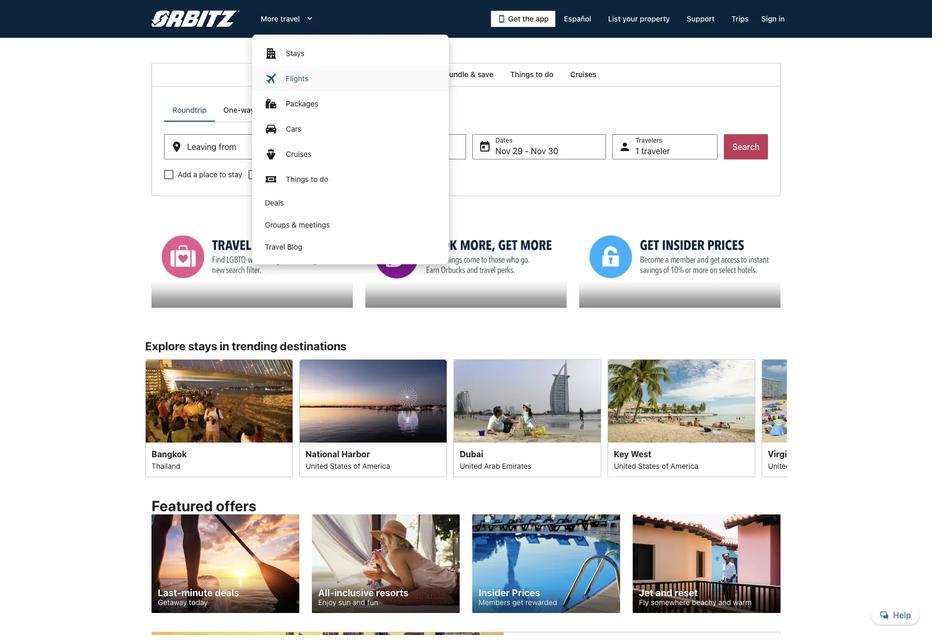 Task type: locate. For each thing, give the bounding box(es) containing it.
explore
[[145, 339, 186, 353]]

1 vertical spatial cruises
[[286, 149, 311, 158]]

3 united from the left
[[614, 461, 636, 470]]

& left the save
[[471, 70, 476, 79]]

america inside key west united states of america
[[671, 461, 698, 470]]

beach
[[801, 449, 827, 458]]

0 horizontal spatial cruises
[[286, 149, 311, 158]]

of inside virginia beach united states of america
[[816, 461, 823, 470]]

1 horizontal spatial in
[[779, 14, 785, 23]]

0 horizontal spatial and
[[353, 598, 365, 607]]

the
[[523, 14, 534, 23]]

flights link
[[252, 66, 449, 91]]

1 states from the left
[[330, 461, 352, 470]]

& for bundle
[[471, 70, 476, 79]]

1 horizontal spatial america
[[671, 461, 698, 470]]

1 horizontal spatial things to do link
[[502, 63, 562, 86]]

2 states from the left
[[638, 461, 660, 470]]

0 vertical spatial in
[[779, 14, 785, 23]]

& inside bundle & save link
[[471, 70, 476, 79]]

2 of from the left
[[662, 461, 669, 470]]

tab list
[[152, 63, 781, 86], [164, 99, 313, 122]]

& for groups
[[292, 220, 297, 229]]

city
[[292, 105, 305, 114]]

add for add a place to stay
[[178, 170, 191, 179]]

trending
[[232, 339, 277, 353]]

offers
[[216, 497, 257, 514]]

1 horizontal spatial things to do
[[510, 70, 554, 79]]

nov
[[496, 146, 511, 156], [531, 146, 546, 156]]

29
[[513, 146, 523, 156]]

to
[[536, 70, 543, 79], [219, 170, 226, 179], [311, 175, 318, 184]]

members
[[479, 598, 510, 607]]

2 america from the left
[[671, 461, 698, 470]]

0 horizontal spatial do
[[320, 175, 328, 184]]

your
[[623, 14, 638, 23]]

1 vertical spatial things to do link
[[252, 167, 449, 192]]

in right sign
[[779, 14, 785, 23]]

states for harbor
[[330, 461, 352, 470]]

united down national at left bottom
[[306, 461, 328, 470]]

united inside the national harbor united states of america
[[306, 461, 328, 470]]

español button
[[556, 9, 600, 28]]

1 horizontal spatial do
[[545, 70, 554, 79]]

search
[[733, 142, 760, 152]]

cruises
[[570, 70, 597, 79], [286, 149, 311, 158]]

2 add from the left
[[262, 170, 276, 179]]

0 vertical spatial cruises link
[[562, 63, 605, 86]]

stays
[[286, 49, 305, 58]]

things right the save
[[510, 70, 534, 79]]

0 vertical spatial things
[[510, 70, 534, 79]]

and left fun
[[353, 598, 365, 607]]

america inside the national harbor united states of america
[[362, 461, 390, 470]]

deals link
[[252, 192, 449, 214]]

nov left 29
[[496, 146, 511, 156]]

1 of from the left
[[354, 461, 360, 470]]

groups & meetings
[[265, 220, 330, 229]]

states down beach at the right
[[793, 461, 814, 470]]

1 united from the left
[[306, 461, 328, 470]]

all-inclusive resorts enjoy sun and fun
[[318, 587, 409, 607]]

states for beach
[[793, 461, 814, 470]]

2 horizontal spatial of
[[816, 461, 823, 470]]

things inside tab list
[[510, 70, 534, 79]]

nov 29 - nov 30 button
[[472, 134, 606, 159]]

1 horizontal spatial add
[[262, 170, 276, 179]]

2 horizontal spatial america
[[825, 461, 853, 470]]

a for place
[[193, 170, 197, 179]]

states inside key west united states of america
[[638, 461, 660, 470]]

1 vertical spatial &
[[292, 220, 297, 229]]

united for key west
[[614, 461, 636, 470]]

of for harbor
[[354, 461, 360, 470]]

0 vertical spatial things to do link
[[502, 63, 562, 86]]

1 horizontal spatial cruises
[[570, 70, 597, 79]]

1 vertical spatial tab list
[[164, 99, 313, 122]]

get
[[512, 598, 524, 607]]

america
[[362, 461, 390, 470], [671, 461, 698, 470], [825, 461, 853, 470]]

0 horizontal spatial cruises link
[[252, 142, 449, 167]]

3 states from the left
[[793, 461, 814, 470]]

1 traveler
[[636, 146, 670, 156]]

0 horizontal spatial america
[[362, 461, 390, 470]]

0 horizontal spatial in
[[220, 339, 229, 353]]

1 horizontal spatial things
[[510, 70, 534, 79]]

1 nov from the left
[[496, 146, 511, 156]]

search button
[[724, 134, 768, 159]]

virginia beach showing a beach, general coastal views and a coastal town image
[[762, 359, 910, 442]]

3 america from the left
[[825, 461, 853, 470]]

& inside groups & meetings "link"
[[292, 220, 297, 229]]

america for harbor
[[362, 461, 390, 470]]

place
[[199, 170, 218, 179]]

cruises link
[[562, 63, 605, 86], [252, 142, 449, 167]]

0 horizontal spatial things
[[286, 175, 309, 184]]

and left warm on the bottom right of page
[[719, 598, 731, 607]]

0 vertical spatial cruises
[[570, 70, 597, 79]]

explore stays in trending destinations
[[145, 339, 347, 353]]

0 horizontal spatial a
[[193, 170, 197, 179]]

0 horizontal spatial of
[[354, 461, 360, 470]]

1 horizontal spatial nov
[[531, 146, 546, 156]]

america inside virginia beach united states of america
[[825, 461, 853, 470]]

united down dubai
[[460, 461, 482, 470]]

property
[[640, 14, 670, 23]]

virginia
[[768, 449, 799, 458]]

4 united from the left
[[768, 461, 791, 470]]

a left car
[[278, 170, 282, 179]]

south beach featuring tropical scenes, general coastal views and a beach image
[[608, 359, 756, 442]]

america for west
[[671, 461, 698, 470]]

united for virginia beach
[[768, 461, 791, 470]]

3 of from the left
[[816, 461, 823, 470]]

1 horizontal spatial states
[[638, 461, 660, 470]]

things to do inside tab list
[[510, 70, 554, 79]]

of
[[354, 461, 360, 470], [662, 461, 669, 470], [816, 461, 823, 470]]

things
[[510, 70, 534, 79], [286, 175, 309, 184]]

cruises link inside featured offers main content
[[562, 63, 605, 86]]

resorts
[[376, 587, 409, 598]]

1 vertical spatial in
[[220, 339, 229, 353]]

stays
[[188, 339, 217, 353]]

2 horizontal spatial to
[[536, 70, 543, 79]]

add left place
[[178, 170, 191, 179]]

today
[[189, 598, 208, 607]]

dubai united arab emirates
[[460, 449, 532, 470]]

things to do link right the save
[[502, 63, 562, 86]]

states inside the national harbor united states of america
[[330, 461, 352, 470]]

0 horizontal spatial nov
[[496, 146, 511, 156]]

1 add from the left
[[178, 170, 191, 179]]

last-minute deals getaway today
[[158, 587, 239, 607]]

2 horizontal spatial states
[[793, 461, 814, 470]]

1 horizontal spatial a
[[278, 170, 282, 179]]

multi-
[[271, 105, 292, 114]]

united inside virginia beach united states of america
[[768, 461, 791, 470]]

of inside key west united states of america
[[662, 461, 669, 470]]

things to do link up groups & meetings "link"
[[252, 167, 449, 192]]

2 nov from the left
[[531, 146, 546, 156]]

nov right -
[[531, 146, 546, 156]]

states down harbor
[[330, 461, 352, 470]]

bundle
[[445, 70, 469, 79]]

states for west
[[638, 461, 660, 470]]

& right groups
[[292, 220, 297, 229]]

cars
[[286, 124, 302, 133]]

0 vertical spatial &
[[471, 70, 476, 79]]

more travel button
[[252, 9, 323, 28]]

arab
[[484, 461, 500, 470]]

harbor
[[342, 449, 370, 458]]

nov 29 - nov 30
[[496, 146, 559, 156]]

a left place
[[193, 170, 197, 179]]

in
[[779, 14, 785, 23], [220, 339, 229, 353]]

1 a from the left
[[193, 170, 197, 179]]

0 horizontal spatial things to do
[[286, 175, 328, 184]]

things to do up meetings
[[286, 175, 328, 184]]

more
[[261, 14, 279, 23]]

and
[[656, 587, 673, 598], [353, 598, 365, 607], [719, 598, 731, 607]]

and right jet
[[656, 587, 673, 598]]

30
[[548, 146, 559, 156]]

1 vertical spatial things
[[286, 175, 309, 184]]

0 vertical spatial things to do
[[510, 70, 554, 79]]

dubai
[[460, 449, 483, 458]]

tab list containing roundtrip
[[164, 99, 313, 122]]

things to do
[[510, 70, 554, 79], [286, 175, 328, 184]]

states down the west at the right bottom of page
[[638, 461, 660, 470]]

somewhere
[[651, 598, 690, 607]]

destinations
[[280, 339, 347, 353]]

things up groups & meetings
[[286, 175, 309, 184]]

1 horizontal spatial and
[[656, 587, 673, 598]]

states inside virginia beach united states of america
[[793, 461, 814, 470]]

add left car
[[262, 170, 276, 179]]

blog
[[287, 242, 302, 251]]

0 horizontal spatial things to do link
[[252, 167, 449, 192]]

in right stays
[[220, 339, 229, 353]]

united down virginia
[[768, 461, 791, 470]]

0 vertical spatial tab list
[[152, 63, 781, 86]]

0 horizontal spatial &
[[292, 220, 297, 229]]

2 horizontal spatial and
[[719, 598, 731, 607]]

united down key
[[614, 461, 636, 470]]

1 vertical spatial do
[[320, 175, 328, 184]]

0 horizontal spatial states
[[330, 461, 352, 470]]

a
[[193, 170, 197, 179], [278, 170, 282, 179]]

1 horizontal spatial &
[[471, 70, 476, 79]]

all-
[[318, 587, 334, 598]]

groups & meetings link
[[252, 214, 449, 236]]

of inside the national harbor united states of america
[[354, 461, 360, 470]]

travel
[[280, 14, 300, 23]]

things to do right the save
[[510, 70, 554, 79]]

reset
[[675, 587, 698, 598]]

2 united from the left
[[460, 461, 482, 470]]

do
[[545, 70, 554, 79], [320, 175, 328, 184]]

beachy
[[692, 598, 717, 607]]

traveler
[[642, 146, 670, 156]]

add
[[178, 170, 191, 179], [262, 170, 276, 179]]

0 horizontal spatial add
[[178, 170, 191, 179]]

0 vertical spatial do
[[545, 70, 554, 79]]

in inside sign in dropdown button
[[779, 14, 785, 23]]

1 horizontal spatial of
[[662, 461, 669, 470]]

do inside tab list
[[545, 70, 554, 79]]

1 horizontal spatial cruises link
[[562, 63, 605, 86]]

orbitz logo image
[[152, 10, 240, 27]]

1 america from the left
[[362, 461, 390, 470]]

2 a from the left
[[278, 170, 282, 179]]

united inside key west united states of america
[[614, 461, 636, 470]]

thailand
[[152, 461, 180, 470]]



Task type: vqa. For each thing, say whether or not it's contained in the screenshot.


Task type: describe. For each thing, give the bounding box(es) containing it.
meetings
[[299, 220, 330, 229]]

save
[[478, 70, 494, 79]]

packages
[[286, 99, 318, 108]]

list
[[608, 14, 621, 23]]

a for car
[[278, 170, 282, 179]]

list your property
[[608, 14, 670, 23]]

sun
[[339, 598, 351, 607]]

featured
[[152, 497, 213, 514]]

get
[[508, 14, 521, 23]]

things to do link inside featured offers main content
[[502, 63, 562, 86]]

add a place to stay
[[178, 170, 242, 179]]

featured offers main content
[[0, 63, 932, 635]]

bangkok thailand
[[152, 449, 187, 470]]

rewarded
[[526, 598, 557, 607]]

1 horizontal spatial to
[[311, 175, 318, 184]]

show previous card image
[[139, 412, 152, 424]]

flights
[[286, 74, 309, 83]]

bangkok featuring a bridge, skyline and a river or creek image
[[145, 359, 293, 442]]

tab list containing bundle & save
[[152, 63, 781, 86]]

key
[[614, 449, 629, 458]]

support
[[687, 14, 715, 23]]

travel
[[265, 242, 285, 251]]

more travel
[[261, 14, 300, 23]]

way
[[241, 105, 255, 114]]

1 traveler button
[[613, 134, 718, 159]]

trips
[[732, 14, 749, 23]]

0 horizontal spatial to
[[219, 170, 226, 179]]

add a car
[[262, 170, 294, 179]]

america for beach
[[825, 461, 853, 470]]

deals
[[265, 198, 284, 207]]

sign in
[[762, 14, 785, 23]]

bundle & save link
[[436, 63, 502, 86]]

bundle & save
[[445, 70, 494, 79]]

one-
[[223, 105, 241, 114]]

getaway
[[158, 598, 187, 607]]

one-way link
[[215, 99, 263, 122]]

groups
[[265, 220, 290, 229]]

and inside all-inclusive resorts enjoy sun and fun
[[353, 598, 365, 607]]

car
[[284, 170, 294, 179]]

enjoy
[[318, 598, 337, 607]]

1 vertical spatial cruises link
[[252, 142, 449, 167]]

packages link
[[252, 91, 449, 116]]

stay
[[228, 170, 242, 179]]

show next card image
[[781, 412, 793, 424]]

virginia beach united states of america
[[768, 449, 853, 470]]

1 vertical spatial things to do
[[286, 175, 328, 184]]

of for beach
[[816, 461, 823, 470]]

get the app
[[508, 14, 549, 23]]

app
[[536, 14, 549, 23]]

united inside dubai united arab emirates
[[460, 461, 482, 470]]

trips link
[[723, 9, 757, 28]]

prices
[[512, 587, 540, 598]]

jet
[[639, 587, 654, 598]]

roundtrip
[[173, 105, 207, 114]]

list your property link
[[600, 9, 678, 28]]

add for add a car
[[262, 170, 276, 179]]

insider prices members get rewarded
[[479, 587, 557, 607]]

roundtrip link
[[164, 99, 215, 122]]

support link
[[678, 9, 723, 28]]

featured offers region
[[145, 491, 787, 619]]

1
[[636, 146, 639, 156]]

travel blog link
[[252, 236, 449, 258]]

sign
[[762, 14, 777, 23]]

-
[[525, 146, 529, 156]]

fly
[[639, 598, 649, 607]]

multi-city
[[271, 105, 305, 114]]

one-way
[[223, 105, 255, 114]]

travel blog
[[265, 242, 302, 251]]

cruises inside featured offers main content
[[570, 70, 597, 79]]

stays link
[[252, 41, 449, 66]]

inclusive
[[334, 587, 374, 598]]

insider
[[479, 587, 510, 598]]

last-
[[158, 587, 181, 598]]

jet and reset fly somewhere beachy and warm
[[639, 587, 752, 607]]

national
[[306, 449, 340, 458]]

west
[[631, 449, 652, 458]]

in inside featured offers main content
[[220, 339, 229, 353]]

sign in button
[[757, 9, 789, 28]]

of for west
[[662, 461, 669, 470]]

featured offers
[[152, 497, 257, 514]]

warm
[[733, 598, 752, 607]]

emirates
[[502, 461, 532, 470]]

download the app button image
[[498, 15, 506, 23]]

get the app link
[[491, 10, 556, 27]]

united for national harbor
[[306, 461, 328, 470]]

fun
[[367, 598, 378, 607]]

national harbor united states of america
[[306, 449, 390, 470]]

jumeira beach and park featuring a beach as well as a small group of people image
[[454, 359, 601, 442]]



